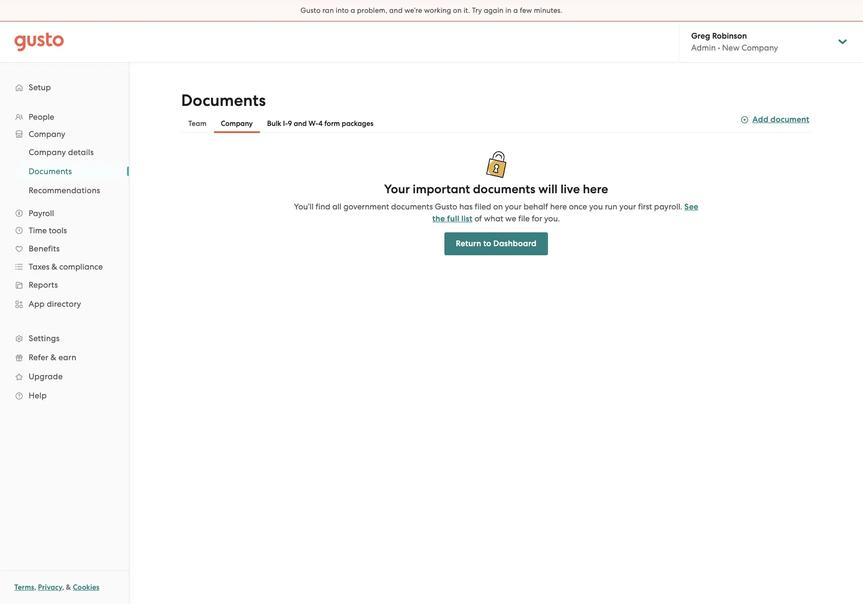 Task type: vqa. For each thing, say whether or not it's contained in the screenshot.
"payroll."
yes



Task type: locate. For each thing, give the bounding box(es) containing it.
& left earn at the bottom left of the page
[[50, 353, 56, 362]]

documents down your
[[391, 202, 433, 212]]

1 horizontal spatial a
[[514, 6, 518, 15]]

first
[[638, 202, 652, 212]]

important
[[413, 182, 470, 197]]

documents down company details
[[29, 167, 72, 176]]

payroll
[[29, 209, 54, 218]]

people
[[29, 112, 54, 122]]

documents up you'll find all government documents gusto has filed on your behalf here once you run your first payroll.
[[473, 182, 536, 197]]

0 vertical spatial here
[[583, 182, 608, 197]]

bulk i-9 and w-4 form packages button
[[260, 114, 381, 133]]

& inside "dropdown button"
[[51, 262, 57, 272]]

list
[[0, 108, 129, 405], [0, 143, 129, 200]]

here
[[583, 182, 608, 197], [550, 202, 567, 212]]

add document
[[753, 115, 810, 125]]

your up we
[[505, 202, 522, 212]]

live
[[561, 182, 580, 197]]

tools
[[49, 226, 67, 235]]

taxes & compliance button
[[10, 258, 119, 276]]

team
[[188, 119, 207, 128]]

on up the what
[[493, 202, 503, 212]]

few
[[520, 6, 532, 15]]

on left it.
[[453, 6, 462, 15]]

upgrade link
[[10, 368, 119, 385]]

home image
[[14, 32, 64, 51]]

2 , from the left
[[62, 584, 64, 592]]

& for compliance
[[51, 262, 57, 272]]

2 list from the top
[[0, 143, 129, 200]]

list containing company details
[[0, 143, 129, 200]]

1 vertical spatial gusto
[[435, 202, 457, 212]]

we're
[[405, 6, 422, 15]]

on
[[453, 6, 462, 15], [493, 202, 503, 212]]

documents
[[181, 91, 266, 110], [29, 167, 72, 176]]

minutes.
[[534, 6, 563, 15]]

0 vertical spatial and
[[389, 6, 403, 15]]

& right taxes
[[51, 262, 57, 272]]

0 horizontal spatial on
[[453, 6, 462, 15]]

directory
[[47, 299, 81, 309]]

company right new
[[742, 43, 778, 53]]

, left cookies button
[[62, 584, 64, 592]]

here up "you." in the right of the page
[[550, 202, 567, 212]]

1 horizontal spatial ,
[[62, 584, 64, 592]]

setup link
[[10, 79, 119, 96]]

details
[[68, 148, 94, 157]]

refer & earn
[[29, 353, 76, 362]]

we
[[506, 214, 517, 223]]

company down people
[[29, 129, 65, 139]]

privacy
[[38, 584, 62, 592]]

0 horizontal spatial gusto
[[301, 6, 321, 15]]

refer & earn link
[[10, 349, 119, 366]]

0 horizontal spatial documents
[[29, 167, 72, 176]]

0 vertical spatial gusto
[[301, 6, 321, 15]]

2 your from the left
[[620, 202, 636, 212]]

1 list from the top
[[0, 108, 129, 405]]

refer
[[29, 353, 48, 362]]

problem,
[[357, 6, 388, 15]]

1 vertical spatial and
[[294, 119, 307, 128]]

0 horizontal spatial and
[[294, 119, 307, 128]]

0 horizontal spatial ,
[[34, 584, 36, 592]]

1 horizontal spatial here
[[583, 182, 608, 197]]

document
[[771, 115, 810, 125]]

upgrade
[[29, 372, 63, 382]]

company button
[[214, 114, 260, 133]]

0 vertical spatial &
[[51, 262, 57, 272]]

and right 9
[[294, 119, 307, 128]]

greg
[[691, 31, 710, 41]]

a right into
[[351, 6, 355, 15]]

help
[[29, 391, 47, 401]]

gusto left ran
[[301, 6, 321, 15]]

robinson
[[712, 31, 747, 41]]

,
[[34, 584, 36, 592], [62, 584, 64, 592]]

documents up company button
[[181, 91, 266, 110]]

company inside button
[[221, 119, 253, 128]]

w-
[[309, 119, 319, 128]]

settings
[[29, 334, 60, 343]]

0 vertical spatial on
[[453, 6, 462, 15]]

1 vertical spatial &
[[50, 353, 56, 362]]

a
[[351, 6, 355, 15], [514, 6, 518, 15]]

benefits
[[29, 244, 60, 254]]

&
[[51, 262, 57, 272], [50, 353, 56, 362], [66, 584, 71, 592]]

documents
[[473, 182, 536, 197], [391, 202, 433, 212]]

0 horizontal spatial a
[[351, 6, 355, 15]]

company down company dropdown button
[[29, 148, 66, 157]]

company inside 'link'
[[29, 148, 66, 157]]

and left the we're
[[389, 6, 403, 15]]

company details
[[29, 148, 94, 157]]

you'll find all government documents gusto has filed on your behalf here once you run your first payroll.
[[294, 202, 683, 212]]

new
[[722, 43, 740, 53]]

1 horizontal spatial your
[[620, 202, 636, 212]]

1 horizontal spatial documents
[[181, 91, 266, 110]]

, left privacy link
[[34, 584, 36, 592]]

1 horizontal spatial documents
[[473, 182, 536, 197]]

the
[[433, 214, 445, 224]]

privacy link
[[38, 584, 62, 592]]

& for earn
[[50, 353, 56, 362]]

0 horizontal spatial your
[[505, 202, 522, 212]]

1 vertical spatial on
[[493, 202, 503, 212]]

time
[[29, 226, 47, 235]]

again
[[484, 6, 504, 15]]

i-
[[283, 119, 288, 128]]

return to dashboard
[[456, 239, 537, 249]]

into
[[336, 6, 349, 15]]

will
[[539, 182, 558, 197]]

time tools
[[29, 226, 67, 235]]

try
[[472, 6, 482, 15]]

compliance
[[59, 262, 103, 272]]

once
[[569, 202, 587, 212]]

team button
[[181, 114, 214, 133]]

& left cookies button
[[66, 584, 71, 592]]

1 vertical spatial documents
[[391, 202, 433, 212]]

recommendations
[[29, 186, 100, 195]]

a right in at the top right of the page
[[514, 6, 518, 15]]

gusto up full
[[435, 202, 457, 212]]

you.
[[544, 214, 560, 223]]

1 vertical spatial documents
[[29, 167, 72, 176]]

behalf
[[524, 202, 548, 212]]

in
[[506, 6, 512, 15]]

what
[[484, 214, 504, 223]]

here up you
[[583, 182, 608, 197]]

greg robinson admin • new company
[[691, 31, 778, 53]]

1 horizontal spatial on
[[493, 202, 503, 212]]

filed
[[475, 202, 491, 212]]

2 a from the left
[[514, 6, 518, 15]]

company left the bulk
[[221, 119, 253, 128]]

of
[[475, 214, 482, 223]]

help link
[[10, 387, 119, 404]]

your right run
[[620, 202, 636, 212]]

0 horizontal spatial here
[[550, 202, 567, 212]]



Task type: describe. For each thing, give the bounding box(es) containing it.
of what we file for you.
[[475, 214, 560, 223]]

documents link
[[17, 163, 119, 180]]

taxes & compliance
[[29, 262, 103, 272]]

0 vertical spatial documents
[[473, 182, 536, 197]]

and inside bulk i-9 and w-4 form packages button
[[294, 119, 307, 128]]

cookies button
[[73, 582, 99, 594]]

dashboard
[[493, 239, 537, 249]]

packages
[[342, 119, 374, 128]]

9
[[288, 119, 292, 128]]

setup
[[29, 83, 51, 92]]

form
[[325, 119, 340, 128]]

you'll
[[294, 202, 314, 212]]

return
[[456, 239, 481, 249]]

cookies
[[73, 584, 99, 592]]

list containing people
[[0, 108, 129, 405]]

settings link
[[10, 330, 119, 347]]

1 a from the left
[[351, 6, 355, 15]]

it.
[[464, 6, 470, 15]]

gusto navigation element
[[0, 63, 129, 421]]

company inside dropdown button
[[29, 129, 65, 139]]

terms link
[[14, 584, 34, 592]]

you
[[589, 202, 603, 212]]

time tools button
[[10, 222, 119, 239]]

1 horizontal spatial gusto
[[435, 202, 457, 212]]

government
[[344, 202, 389, 212]]

company button
[[10, 126, 119, 143]]

1 your from the left
[[505, 202, 522, 212]]

payroll button
[[10, 205, 119, 222]]

company inside greg robinson admin • new company
[[742, 43, 778, 53]]

bulk
[[267, 119, 281, 128]]

1 horizontal spatial and
[[389, 6, 403, 15]]

see the full list
[[433, 202, 699, 224]]

see
[[685, 202, 699, 212]]

reports
[[29, 280, 58, 290]]

admin
[[691, 43, 716, 53]]

add document link
[[741, 113, 810, 126]]

2 vertical spatial &
[[66, 584, 71, 592]]

on for your
[[493, 202, 503, 212]]

terms
[[14, 584, 34, 592]]

your
[[384, 182, 410, 197]]

documents inside list
[[29, 167, 72, 176]]

file
[[519, 214, 530, 223]]

on for it.
[[453, 6, 462, 15]]

find
[[316, 202, 330, 212]]

for
[[532, 214, 542, 223]]

all
[[332, 202, 342, 212]]

1 vertical spatial here
[[550, 202, 567, 212]]

app
[[29, 299, 45, 309]]

0 horizontal spatial documents
[[391, 202, 433, 212]]

to
[[483, 239, 491, 249]]

0 vertical spatial documents
[[181, 91, 266, 110]]

1 , from the left
[[34, 584, 36, 592]]

app directory
[[29, 299, 81, 309]]

company details link
[[17, 144, 119, 161]]

reports link
[[10, 276, 119, 294]]

4
[[319, 119, 323, 128]]

working
[[424, 6, 451, 15]]

taxes
[[29, 262, 49, 272]]

run
[[605, 202, 618, 212]]

full
[[447, 214, 460, 224]]

recommendations link
[[17, 182, 119, 199]]

bulk i-9 and w-4 form packages
[[267, 119, 374, 128]]

benefits link
[[10, 240, 119, 257]]

app directory link
[[10, 296, 119, 313]]

has
[[459, 202, 473, 212]]

your important documents will live here
[[384, 182, 608, 197]]

see the full list link
[[433, 202, 699, 224]]

gusto ran into a problem, and we're working on it. try again in a few minutes.
[[301, 6, 563, 15]]

list
[[462, 214, 473, 224]]

terms , privacy , & cookies
[[14, 584, 99, 592]]

people button
[[10, 108, 119, 126]]

add
[[753, 115, 769, 125]]

earn
[[58, 353, 76, 362]]

ran
[[323, 6, 334, 15]]



